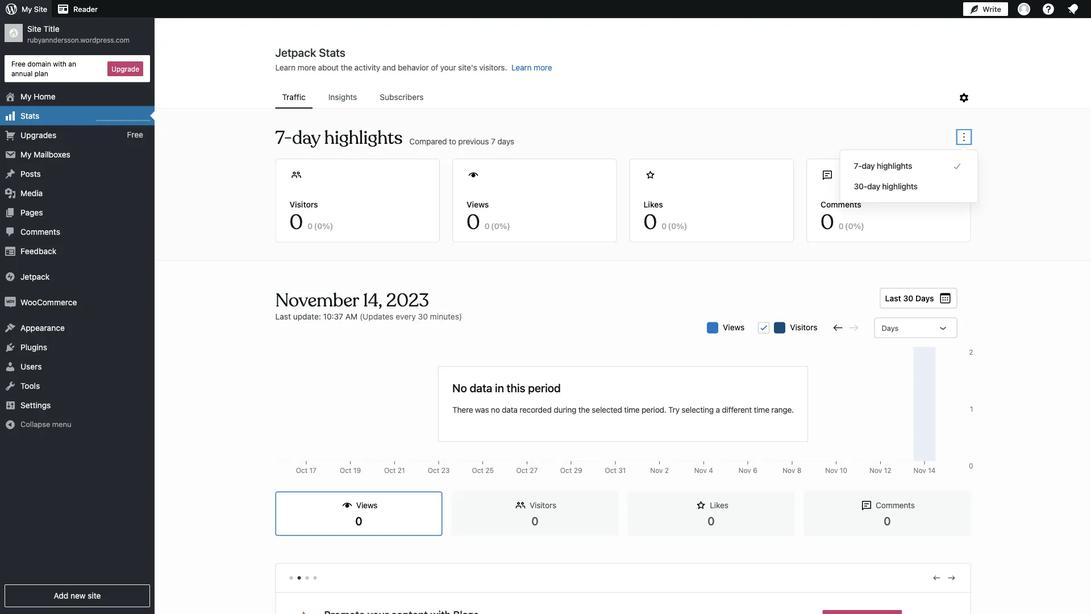 Task type: locate. For each thing, give the bounding box(es) containing it.
7 oct from the left
[[561, 467, 572, 475]]

0 vertical spatial day
[[292, 127, 320, 150]]

comments down '30-'
[[821, 200, 862, 209]]

tooltip
[[835, 144, 979, 203]]

day down 7-day highlights button
[[868, 182, 881, 191]]

0 vertical spatial my
[[22, 5, 32, 13]]

selected
[[592, 405, 623, 415]]

1 %) from the left
[[322, 221, 334, 231]]

1 horizontal spatial free
[[127, 130, 143, 140]]

7-day highlights inside "jetpack stats" main content
[[276, 127, 403, 150]]

1 horizontal spatial data
[[502, 405, 518, 415]]

more
[[298, 63, 316, 72]]

0 horizontal spatial comments
[[20, 227, 60, 236]]

1 nov from the left
[[651, 467, 663, 475]]

img image left jetpack
[[5, 271, 16, 282]]

3 oct from the left
[[384, 467, 396, 475]]

my up posts
[[20, 150, 32, 159]]

highlights up 30-day highlights at the right of the page
[[877, 161, 913, 171]]

days button
[[875, 318, 958, 338]]

the right during
[[579, 405, 590, 415]]

nov for nov 6
[[739, 467, 752, 475]]

tooltip containing 7-day highlights
[[835, 144, 979, 203]]

1 time from the left
[[625, 405, 640, 415]]

oct 21
[[384, 467, 405, 475]]

views inside views 0 0 ( 0 %)
[[467, 200, 489, 209]]

to
[[449, 136, 456, 146]]

oct left 23 on the left bottom of page
[[428, 467, 440, 475]]

14,
[[363, 289, 382, 312]]

8 oct from the left
[[605, 467, 617, 475]]

comments inside comments 0 0 ( 0 %)
[[821, 200, 862, 209]]

1 vertical spatial 2
[[665, 467, 669, 475]]

img image for jetpack
[[5, 271, 16, 282]]

my for my site
[[22, 5, 32, 13]]

jetpack stats
[[276, 45, 346, 59]]

nov for nov 14
[[914, 467, 927, 475]]

last
[[886, 293, 902, 303], [276, 312, 291, 321]]

6 oct from the left
[[517, 467, 528, 475]]

data left in
[[470, 381, 493, 394]]

nov for nov 4
[[695, 467, 707, 475]]

days down last 30 days
[[882, 324, 899, 332]]

0 horizontal spatial 30
[[418, 312, 428, 321]]

collapse
[[20, 420, 50, 428]]

img image inside jetpack link
[[5, 271, 16, 282]]

0 horizontal spatial time
[[625, 405, 640, 415]]

0 vertical spatial the
[[341, 63, 353, 72]]

collapse menu
[[20, 420, 71, 428]]

5 oct from the left
[[472, 467, 484, 475]]

0 inside comments 0
[[884, 514, 891, 527]]

a
[[716, 405, 720, 415]]

1 vertical spatial my
[[20, 92, 32, 101]]

7-
[[276, 127, 292, 150], [854, 161, 862, 171]]

0 vertical spatial 30
[[904, 293, 914, 303]]

( for visitors 0 0 ( 0 %)
[[314, 221, 317, 231]]

free inside free domain with an annual plan
[[11, 60, 26, 68]]

oct left 25
[[472, 467, 484, 475]]

oct left 19
[[340, 467, 352, 475]]

upgrade
[[112, 65, 139, 73]]

7- up '30-'
[[854, 161, 862, 171]]

highlights down insights link
[[325, 127, 403, 150]]

2 vertical spatial my
[[20, 150, 32, 159]]

oct left 21
[[384, 467, 396, 475]]

traffic link
[[276, 87, 313, 107]]

site
[[88, 591, 101, 601]]

nov for nov 8
[[783, 467, 796, 475]]

nov left 14
[[914, 467, 927, 475]]

minutes)
[[430, 312, 462, 321]]

1 horizontal spatial 30
[[904, 293, 914, 303]]

this
[[507, 381, 526, 394]]

2 horizontal spatial visitors
[[791, 322, 818, 332]]

1 vertical spatial 30
[[418, 312, 428, 321]]

0 vertical spatial 100,000
[[948, 348, 974, 356]]

mailboxes
[[34, 150, 70, 159]]

img image
[[5, 271, 16, 282], [5, 297, 16, 308]]

visitors inside visitors 0 0 ( 0 %)
[[290, 200, 318, 209]]

site up title
[[34, 5, 47, 13]]

different
[[722, 405, 752, 415]]

jetpack stats learn more about the activity and behavior of your site's visitors. learn more
[[276, 45, 552, 72]]

0 vertical spatial 7-
[[276, 127, 292, 150]]

1 oct from the left
[[296, 467, 308, 475]]

behavior
[[398, 63, 429, 72]]

1 horizontal spatial likes
[[710, 501, 729, 510]]

0 vertical spatial comments
[[821, 200, 862, 209]]

2 inside 100,000 2 1 0
[[970, 348, 974, 356]]

comments 0
[[876, 501, 915, 527]]

site inside site title rubyanndersson.wordpress.com
[[27, 24, 41, 34]]

last 30 days
[[886, 293, 935, 303]]

none checkbox inside "jetpack stats" main content
[[759, 322, 770, 334]]

learn more link
[[512, 63, 552, 72]]

0 horizontal spatial free
[[11, 60, 26, 68]]

( inside views 0 0 ( 0 %)
[[491, 221, 494, 231]]

0
[[290, 210, 303, 236], [467, 210, 480, 236], [644, 210, 657, 236], [821, 210, 835, 236], [308, 221, 313, 231], [317, 221, 322, 231], [485, 221, 490, 231], [494, 221, 500, 231], [662, 221, 667, 231], [672, 221, 677, 231], [839, 221, 844, 231], [849, 221, 854, 231], [970, 462, 974, 470], [356, 514, 363, 527], [532, 514, 539, 527], [708, 514, 715, 527], [884, 514, 891, 527]]

6
[[754, 467, 758, 475]]

highlights down 7-day highlights button
[[883, 182, 918, 191]]

1 horizontal spatial last
[[886, 293, 902, 303]]

0 horizontal spatial the
[[341, 63, 353, 72]]

2 vertical spatial visitors
[[530, 501, 557, 510]]

highest hourly views 0 image
[[96, 113, 150, 121]]

oct for oct 23
[[428, 467, 440, 475]]

day up '30-'
[[862, 161, 875, 171]]

0 vertical spatial visitors
[[290, 200, 318, 209]]

4 oct from the left
[[428, 467, 440, 475]]

selecting
[[682, 405, 714, 415]]

likes for likes 0 0 ( 0 %)
[[644, 200, 663, 209]]

5 nov from the left
[[826, 467, 838, 475]]

7-day highlights down insights link
[[276, 127, 403, 150]]

last left update:
[[276, 312, 291, 321]]

7-day highlights button
[[854, 159, 965, 173]]

previous
[[459, 136, 489, 146]]

2 vertical spatial highlights
[[883, 182, 918, 191]]

views inside views 0
[[356, 501, 378, 510]]

oct 17
[[296, 467, 317, 475]]

nov left 8
[[783, 467, 796, 475]]

1 horizontal spatial 7-
[[854, 161, 862, 171]]

free up annual plan
[[11, 60, 26, 68]]

19
[[354, 467, 361, 475]]

8
[[798, 467, 802, 475]]

0 vertical spatial 2
[[970, 348, 974, 356]]

0 vertical spatial likes
[[644, 200, 663, 209]]

3 %) from the left
[[677, 221, 688, 231]]

2 %) from the left
[[500, 221, 511, 231]]

day down traffic link
[[292, 127, 320, 150]]

(
[[314, 221, 317, 231], [491, 221, 494, 231], [668, 221, 672, 231], [845, 221, 849, 231]]

views 0 0 ( 0 %)
[[467, 200, 511, 236]]

30-day highlights
[[854, 182, 918, 191]]

30 up days dropdown button
[[904, 293, 914, 303]]

0 vertical spatial highlights
[[325, 127, 403, 150]]

21
[[398, 467, 405, 475]]

the right the about
[[341, 63, 353, 72]]

woocommerce
[[20, 297, 77, 307]]

1 vertical spatial 7-
[[854, 161, 862, 171]]

pager controls element
[[276, 564, 971, 593]]

img image inside woocommerce link
[[5, 297, 16, 308]]

every
[[396, 312, 416, 321]]

no data in this period
[[453, 381, 561, 394]]

period.
[[642, 405, 667, 415]]

7 nov from the left
[[914, 467, 927, 475]]

None checkbox
[[759, 322, 770, 334]]

%) inside views 0 0 ( 0 %)
[[500, 221, 511, 231]]

0 horizontal spatial 2
[[665, 467, 669, 475]]

0 horizontal spatial 7-
[[276, 127, 292, 150]]

1 vertical spatial img image
[[5, 297, 16, 308]]

2 horizontal spatial comments
[[876, 501, 915, 510]]

2 horizontal spatial views
[[723, 322, 745, 332]]

4 %) from the left
[[854, 221, 865, 231]]

oct for oct 29
[[561, 467, 572, 475]]

data right no
[[502, 405, 518, 415]]

menu
[[276, 87, 958, 109]]

2 vertical spatial views
[[356, 501, 378, 510]]

oct for oct 25
[[472, 467, 484, 475]]

0 vertical spatial free
[[11, 60, 26, 68]]

1 vertical spatial 7-day highlights
[[854, 161, 913, 171]]

1 horizontal spatial time
[[754, 405, 770, 415]]

no
[[491, 405, 500, 415]]

settings link
[[0, 396, 155, 415]]

30 right every
[[418, 312, 428, 321]]

my home link
[[0, 87, 155, 106]]

oct left 31
[[605, 467, 617, 475]]

100,000 right 14
[[948, 467, 974, 475]]

visitors for visitors
[[791, 322, 818, 332]]

0 horizontal spatial days
[[882, 324, 899, 332]]

the
[[341, 63, 353, 72], [579, 405, 590, 415]]

2 vertical spatial comments
[[876, 501, 915, 510]]

1 vertical spatial site
[[27, 24, 41, 34]]

oct left 27
[[517, 467, 528, 475]]

users link
[[0, 357, 155, 376]]

my left 'reader' link in the left top of the page
[[22, 5, 32, 13]]

img image left the woocommerce at the top left
[[5, 297, 16, 308]]

time left the range.
[[754, 405, 770, 415]]

subscribers
[[380, 92, 424, 102]]

%) inside visitors 0 0 ( 0 %)
[[322, 221, 334, 231]]

november 14, 2023 last update: 10:37 am (updates every 30 minutes)
[[276, 289, 462, 321]]

30
[[904, 293, 914, 303], [418, 312, 428, 321]]

1 vertical spatial day
[[862, 161, 875, 171]]

10
[[840, 467, 848, 475]]

2
[[970, 348, 974, 356], [665, 467, 669, 475]]

2 vertical spatial day
[[868, 182, 881, 191]]

nov left 10
[[826, 467, 838, 475]]

0 vertical spatial img image
[[5, 271, 16, 282]]

compared
[[410, 136, 447, 146]]

%) for views 0 0 ( 0 %)
[[500, 221, 511, 231]]

1 horizontal spatial views
[[467, 200, 489, 209]]

compared to previous 7 days
[[410, 136, 515, 146]]

1 vertical spatial data
[[502, 405, 518, 415]]

oct left 29
[[561, 467, 572, 475]]

next image
[[947, 573, 957, 583]]

4 ( from the left
[[845, 221, 849, 231]]

2 img image from the top
[[5, 297, 16, 308]]

1 vertical spatial 100,000
[[948, 467, 974, 475]]

menu
[[52, 420, 71, 428]]

highlights
[[325, 127, 403, 150], [877, 161, 913, 171], [883, 182, 918, 191]]

free for free
[[127, 130, 143, 140]]

7-day highlights up 30-day highlights at the right of the page
[[854, 161, 913, 171]]

0 horizontal spatial last
[[276, 312, 291, 321]]

1 vertical spatial free
[[127, 130, 143, 140]]

media
[[20, 188, 43, 198]]

2 100,000 from the top
[[948, 467, 974, 475]]

nov right 31
[[651, 467, 663, 475]]

nov 10
[[826, 467, 848, 475]]

7- down traffic link
[[276, 127, 292, 150]]

7-day highlights
[[276, 127, 403, 150], [854, 161, 913, 171]]

the inside jetpack stats learn more about the activity and behavior of your site's visitors. learn more
[[341, 63, 353, 72]]

100,000 down days dropdown button
[[948, 348, 974, 356]]

2 ( from the left
[[491, 221, 494, 231]]

0 horizontal spatial data
[[470, 381, 493, 394]]

1 horizontal spatial days
[[916, 293, 935, 303]]

pages link
[[0, 203, 155, 222]]

my profile image
[[1018, 3, 1031, 15]]

site
[[34, 5, 47, 13], [27, 24, 41, 34]]

10:37
[[323, 312, 343, 321]]

0 vertical spatial last
[[886, 293, 902, 303]]

0 horizontal spatial visitors
[[290, 200, 318, 209]]

posts link
[[0, 164, 155, 183]]

6 nov from the left
[[870, 467, 883, 475]]

12
[[885, 467, 892, 475]]

1 horizontal spatial the
[[579, 405, 590, 415]]

0 vertical spatial views
[[467, 200, 489, 209]]

likes inside likes 0
[[710, 501, 729, 510]]

1 horizontal spatial 2
[[970, 348, 974, 356]]

nov left the 4
[[695, 467, 707, 475]]

last up days dropdown button
[[886, 293, 902, 303]]

oct left 17
[[296, 467, 308, 475]]

1 horizontal spatial visitors
[[530, 501, 557, 510]]

1 vertical spatial last
[[276, 312, 291, 321]]

nov left 12
[[870, 467, 883, 475]]

( for likes 0 0 ( 0 %)
[[668, 221, 672, 231]]

1 vertical spatial comments
[[20, 227, 60, 236]]

1 horizontal spatial 7-day highlights
[[854, 161, 913, 171]]

( inside comments 0 0 ( 0 %)
[[845, 221, 849, 231]]

4 nov from the left
[[783, 467, 796, 475]]

30-
[[854, 182, 868, 191]]

comments up feedback
[[20, 227, 60, 236]]

comments down 12
[[876, 501, 915, 510]]

1 vertical spatial days
[[882, 324, 899, 332]]

%) inside comments 0 0 ( 0 %)
[[854, 221, 865, 231]]

2 nov from the left
[[695, 467, 707, 475]]

likes inside likes 0 0 ( 0 %)
[[644, 200, 663, 209]]

0 vertical spatial days
[[916, 293, 935, 303]]

0 horizontal spatial views
[[356, 501, 378, 510]]

1 ( from the left
[[314, 221, 317, 231]]

( inside visitors 0 0 ( 0 %)
[[314, 221, 317, 231]]

0 vertical spatial 7-day highlights
[[276, 127, 403, 150]]

days up days dropdown button
[[916, 293, 935, 303]]

my home
[[20, 92, 55, 101]]

1 vertical spatial visitors
[[791, 322, 818, 332]]

%) inside likes 0 0 ( 0 %)
[[677, 221, 688, 231]]

1 vertical spatial likes
[[710, 501, 729, 510]]

free down highest hourly views 0 image in the top left of the page
[[127, 130, 143, 140]]

1 vertical spatial views
[[723, 322, 745, 332]]

home
[[34, 92, 55, 101]]

0 horizontal spatial 7-day highlights
[[276, 127, 403, 150]]

site left title
[[27, 24, 41, 34]]

3 ( from the left
[[668, 221, 672, 231]]

100,000 for 100,000 2 1 0
[[948, 348, 974, 356]]

0 inside views 0
[[356, 514, 363, 527]]

my left home
[[20, 92, 32, 101]]

27
[[530, 467, 538, 475]]

3 nov from the left
[[739, 467, 752, 475]]

time left period.
[[625, 405, 640, 415]]

( inside likes 0 0 ( 0 %)
[[668, 221, 672, 231]]

comments for comments 0
[[876, 501, 915, 510]]

1 100,000 from the top
[[948, 348, 974, 356]]

2 oct from the left
[[340, 467, 352, 475]]

30 inside button
[[904, 293, 914, 303]]

visitors for visitors 0
[[530, 501, 557, 510]]

my mailboxes
[[20, 150, 70, 159]]

1 horizontal spatial comments
[[821, 200, 862, 209]]

25
[[486, 467, 494, 475]]

nov for nov 10
[[826, 467, 838, 475]]

nov for nov 2
[[651, 467, 663, 475]]

add
[[54, 591, 68, 601]]

my for my mailboxes
[[20, 150, 32, 159]]

menu containing traffic
[[276, 87, 958, 109]]

november
[[276, 289, 359, 312]]

1 img image from the top
[[5, 271, 16, 282]]

woocommerce link
[[0, 293, 155, 312]]

nov left the 6
[[739, 467, 752, 475]]

%) for visitors 0 0 ( 0 %)
[[322, 221, 334, 231]]

0 horizontal spatial likes
[[644, 200, 663, 209]]

1 vertical spatial highlights
[[877, 161, 913, 171]]



Task type: describe. For each thing, give the bounding box(es) containing it.
add new site link
[[5, 585, 150, 607]]

2 for nov 2
[[665, 467, 669, 475]]

views for views
[[723, 322, 745, 332]]

site title rubyanndersson.wordpress.com
[[27, 24, 130, 44]]

100,000 2 1 0
[[948, 348, 974, 470]]

views for views 0 0 ( 0 %)
[[467, 200, 489, 209]]

0 inside visitors 0
[[532, 514, 539, 527]]

nov 12
[[870, 467, 892, 475]]

last inside button
[[886, 293, 902, 303]]

1
[[971, 405, 974, 413]]

am
[[346, 312, 358, 321]]

jetpack link
[[0, 267, 155, 286]]

tools
[[20, 381, 40, 390]]

stats link
[[0, 106, 155, 125]]

jetpack stats main content
[[155, 45, 1092, 614]]

nov 8
[[783, 467, 802, 475]]

and
[[383, 63, 396, 72]]

period
[[528, 381, 561, 394]]

upgrades
[[20, 130, 56, 140]]

days inside dropdown button
[[882, 324, 899, 332]]

during
[[554, 405, 577, 415]]

feedback link
[[0, 241, 155, 261]]

posts
[[20, 169, 41, 178]]

menu inside "jetpack stats" main content
[[276, 87, 958, 109]]

media link
[[0, 183, 155, 203]]

2 time from the left
[[754, 405, 770, 415]]

upgrade button
[[108, 61, 143, 76]]

there was no data recorded during the selected time period. try selecting a different time range.
[[453, 405, 794, 415]]

visitors for visitors 0 0 ( 0 %)
[[290, 200, 318, 209]]

nov 2
[[651, 467, 669, 475]]

( for views 0 0 ( 0 %)
[[491, 221, 494, 231]]

%) for comments 0 0 ( 0 %)
[[854, 221, 865, 231]]

comments 0 0 ( 0 %)
[[821, 200, 865, 236]]

previous image
[[932, 573, 943, 583]]

oct for oct 19
[[340, 467, 352, 475]]

learn more
[[512, 63, 552, 72]]

title
[[44, 24, 59, 34]]

0 inside 100,000 2 1 0
[[970, 462, 974, 470]]

traffic
[[282, 92, 306, 102]]

comments link
[[0, 222, 155, 241]]

0 vertical spatial site
[[34, 5, 47, 13]]

tools link
[[0, 376, 155, 396]]

with
[[53, 60, 66, 68]]

oct for oct 21
[[384, 467, 396, 475]]

100,000 for 100,000
[[948, 467, 974, 475]]

days inside button
[[916, 293, 935, 303]]

rubyanndersson.wordpress.com
[[27, 36, 130, 44]]

highlights for 30-day highlights button
[[883, 182, 918, 191]]

visitors 0 0 ( 0 %)
[[290, 200, 334, 236]]

there
[[453, 405, 473, 415]]

no
[[453, 381, 467, 394]]

in
[[495, 381, 504, 394]]

add new site
[[54, 591, 101, 601]]

7- inside "jetpack stats" main content
[[276, 127, 292, 150]]

comments for comments 0 0 ( 0 %)
[[821, 200, 862, 209]]

an
[[68, 60, 76, 68]]

was
[[475, 405, 489, 415]]

0 vertical spatial data
[[470, 381, 493, 394]]

highlights for 7-day highlights button
[[877, 161, 913, 171]]

highlights inside "jetpack stats" main content
[[325, 127, 403, 150]]

my site
[[22, 5, 47, 13]]

domain
[[27, 60, 51, 68]]

last inside the november 14, 2023 last update: 10:37 am (updates every 30 minutes)
[[276, 312, 291, 321]]

7-day highlights inside button
[[854, 161, 913, 171]]

oct 25
[[472, 467, 494, 475]]

oct 23
[[428, 467, 450, 475]]

oct 19
[[340, 467, 361, 475]]

your
[[441, 63, 456, 72]]

nov 6
[[739, 467, 758, 475]]

recorded
[[520, 405, 552, 415]]

my for my home
[[20, 92, 32, 101]]

free domain with an annual plan
[[11, 60, 76, 77]]

views for views 0
[[356, 501, 378, 510]]

plugins link
[[0, 338, 155, 357]]

oct 29
[[561, 467, 583, 475]]

oct for oct 31
[[605, 467, 617, 475]]

manage your notifications image
[[1067, 2, 1080, 16]]

jetpack
[[20, 272, 50, 281]]

day for 7-day highlights button
[[862, 161, 875, 171]]

reader link
[[52, 0, 102, 18]]

(updates
[[360, 312, 394, 321]]

appearance link
[[0, 318, 155, 338]]

pages
[[20, 208, 43, 217]]

oct for oct 17
[[296, 467, 308, 475]]

write link
[[964, 0, 1009, 18]]

new
[[71, 591, 86, 601]]

reader
[[73, 5, 98, 13]]

day inside "jetpack stats" main content
[[292, 127, 320, 150]]

nov 4
[[695, 467, 714, 475]]

users
[[20, 362, 42, 371]]

31
[[619, 467, 626, 475]]

img image for woocommerce
[[5, 297, 16, 308]]

7
[[491, 136, 496, 146]]

17
[[310, 467, 317, 475]]

annual plan
[[11, 69, 48, 77]]

views 0
[[356, 501, 378, 527]]

free for free domain with an annual plan
[[11, 60, 26, 68]]

appearance
[[20, 323, 65, 332]]

( for comments 0 0 ( 0 %)
[[845, 221, 849, 231]]

plugins
[[20, 342, 47, 352]]

30 inside the november 14, 2023 last update: 10:37 am (updates every 30 minutes)
[[418, 312, 428, 321]]

help image
[[1042, 2, 1056, 16]]

insights link
[[322, 87, 364, 107]]

my mailboxes link
[[0, 145, 155, 164]]

comments for comments
[[20, 227, 60, 236]]

oct for oct 27
[[517, 467, 528, 475]]

7- inside button
[[854, 161, 862, 171]]

30-day highlights button
[[854, 180, 965, 193]]

oct 27
[[517, 467, 538, 475]]

stats
[[20, 111, 39, 120]]

insights
[[329, 92, 357, 102]]

nov for nov 12
[[870, 467, 883, 475]]

2023
[[387, 289, 429, 312]]

2 for 100,000 2 1 0
[[970, 348, 974, 356]]

0 inside likes 0
[[708, 514, 715, 527]]

%) for likes 0 0 ( 0 %)
[[677, 221, 688, 231]]

day for 30-day highlights button
[[868, 182, 881, 191]]

activity
[[355, 63, 381, 72]]

4
[[709, 467, 714, 475]]

likes for likes 0
[[710, 501, 729, 510]]

subscribers link
[[373, 87, 431, 107]]

1 vertical spatial the
[[579, 405, 590, 415]]



Task type: vqa. For each thing, say whether or not it's contained in the screenshot.
pages
yes



